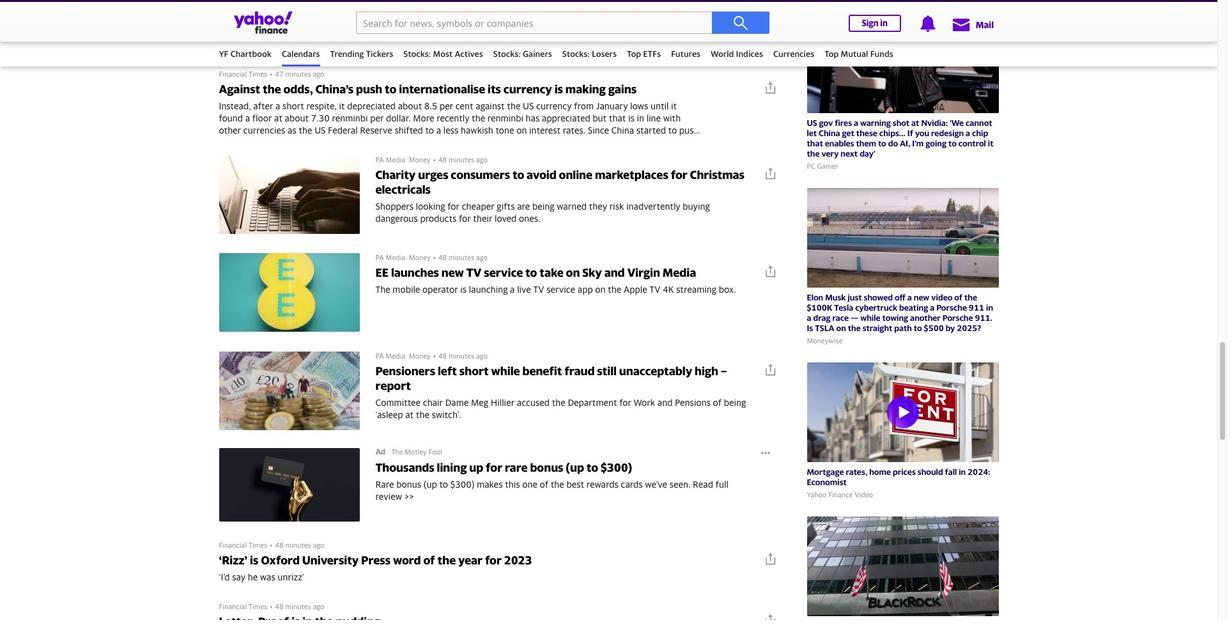 Task type: vqa. For each thing, say whether or not it's contained in the screenshot.
VIX240320C00020000 the ^VIX
no



Task type: describe. For each thing, give the bounding box(es) containing it.
• up the urges at the top of the page
[[433, 156, 436, 164]]

on left the sky at left
[[566, 266, 580, 280]]

being inside shoppers looking for cheaper gifts are being warned they risk inadvertently buying dangerous products for their loved ones.
[[533, 201, 555, 212]]

1 horizontal spatial tv
[[534, 284, 545, 295]]

gains
[[609, 83, 637, 96]]

money for left
[[409, 351, 431, 360]]

live
[[517, 284, 531, 295]]

• up oxford
[[270, 541, 273, 549]]

has
[[526, 113, 540, 124]]

shot
[[893, 117, 910, 128]]

against the odds, china's push to internationalise its currency is making gains
[[219, 83, 637, 96]]

• up pensioners
[[433, 351, 436, 360]]

in inside 'mortgage rates, home prices should fall in 2024: economist'
[[959, 467, 966, 477]]

money for urges
[[409, 156, 431, 164]]

fiduciary
[[376, 8, 413, 19]]

times for is
[[249, 541, 267, 549]]

ai,
[[900, 138, 911, 148]]

navigation containing finance home
[[0, 11, 1218, 67]]

gifts
[[497, 201, 515, 212]]

if
[[908, 128, 914, 138]]

since
[[588, 125, 609, 136]]

losers
[[592, 49, 617, 59]]

that inside "us gov fires a warning shot at nvidia: 'we cannot let china get these chips... if you redesign a chip that enables them to do ai, i'm going to control it the very next day'"
[[807, 138, 824, 148]]

the down the financial times • 47 minutes ago
[[263, 83, 281, 96]]

gamer
[[818, 162, 839, 170]]

to up live
[[526, 266, 537, 280]]

a right the after
[[276, 101, 280, 111]]

to up rewards
[[587, 461, 599, 474]]

ad the motley fool
[[376, 447, 442, 456]]

48 up oxford
[[275, 541, 284, 549]]

a left drag
[[807, 313, 812, 323]]

today.
[[510, 20, 535, 31]]

a left the "less"
[[437, 125, 441, 136]]

2004,
[[401, 137, 425, 148]]

against
[[476, 101, 505, 111]]

found
[[219, 113, 243, 124]]

for left their
[[459, 213, 471, 224]]

finance for personal finance
[[761, 22, 791, 33]]

university press
[[302, 554, 391, 567]]

top for top etfs
[[627, 49, 641, 59]]

china inside instead, after a short respite, it depreciated about 8.5 per cent against the us currency from january lows until it found a floor at about 7.30 renminbi per dollar.  more recently the renminbi has appreciated but that is in line with other currencies as the us federal reserve shifted to a less hawkish tone on interest rates.  since china started to push for the internationalisation of its currency in 2004, its share in global payments largely remained stagnant.
[[612, 125, 635, 136]]

0 horizontal spatial its
[[342, 137, 352, 148]]

us inside "us gov fires a warning shot at nvidia: 'we cannot let china get these chips... if you redesign a chip that enables them to do ai, i'm going to control it the very next day'"
[[807, 117, 818, 128]]

stocks: gainers link
[[494, 43, 552, 65]]

elon musk just showed off a new video of the $100k tesla cybertruck beating a porsche 911 in a drag race — while towing another porsche 911. is tsla on the straight path to $500 by 2025? link
[[807, 188, 999, 345]]

pa for ee launches new tv service to take on sky and virgin media
[[376, 254, 384, 262]]

'rizz' is oxford university press word of the year for 2023 link
[[219, 531, 782, 592]]

1 vertical spatial currency
[[537, 101, 572, 111]]

48 for left
[[439, 351, 447, 360]]

hiring
[[726, 8, 749, 19]]

pa for pensioners left short while benefit fraud still unacceptably high – report
[[376, 351, 384, 360]]

media: for charity
[[386, 156, 407, 164]]

financial times • 47 minutes ago
[[219, 70, 324, 78]]

dollar.
[[386, 113, 411, 124]]

3 times from the top
[[249, 602, 267, 611]]

short inside pensioners left short while benefit fraud still unacceptably high – report
[[460, 364, 489, 378]]

switch'.
[[432, 409, 462, 420]]

of inside committee chair dame meg hillier accused the department for work and pensions of being 'asleep at the switch'.
[[713, 397, 722, 408]]

of right 'word'
[[424, 554, 435, 567]]

a left floor
[[245, 113, 250, 124]]

1 vertical spatial about
[[285, 113, 309, 124]]

federal
[[328, 125, 358, 136]]

that inside instead, after a short respite, it depreciated about 8.5 per cent against the us currency from january lows until it found a floor at about 7.30 renminbi per dollar.  more recently the renminbi has appreciated but that is in line with other currencies as the us federal reserve shifted to a less hawkish tone on interest rates.  since china started to push for the internationalisation of its currency in 2004, its share in global payments largely remained stagnant.
[[609, 113, 626, 124]]

ad link
[[376, 447, 386, 456]]

to inside elon musk just showed off a new video of the $100k tesla cybertruck beating a porsche 911 in a drag race — while towing another porsche 911. is tsla on the straight path to $500 by 2025?
[[914, 323, 923, 333]]

2 vertical spatial currency
[[354, 137, 389, 148]]

in inside elon musk just showed off a new video of the $100k tesla cybertruck beating a porsche 911 in a drag race — while towing another porsche 911. is tsla on the straight path to $500 by 2025?
[[987, 302, 994, 313]]

assist
[[591, 8, 614, 19]]

my portfolio link
[[354, 14, 403, 41]]

control
[[959, 138, 987, 148]]

avoid
[[527, 168, 557, 182]]

to down more
[[426, 125, 434, 136]]

push inside instead, after a short respite, it depreciated about 8.5 per cent against the us currency from january lows until it found a floor at about 7.30 renminbi per dollar.  more recently the renminbi has appreciated but that is in line with other currencies as the us federal reserve shifted to a less hawkish tone on interest rates.  since china started to push for the internationalisation of its currency in 2004, its share in global payments largely remained stagnant.
[[680, 125, 699, 136]]

inadvertently
[[627, 201, 681, 212]]

yahoo for yahoo finance plus
[[560, 22, 585, 33]]

a right off
[[908, 292, 913, 302]]

minutes up odds,
[[286, 70, 311, 78]]

chips...
[[880, 128, 906, 138]]

• down was
[[270, 602, 273, 611]]

1 horizontal spatial it
[[672, 101, 677, 111]]

stocks: for stocks: gainers
[[494, 49, 521, 59]]

stagnant.
[[612, 137, 650, 148]]

operator
[[423, 284, 458, 295]]

just
[[848, 292, 862, 302]]

china inside "us gov fires a warning shot at nvidia: 'we cannot let china get these chips... if you redesign a chip that enables them to do ai, i'm going to control it the very next day'"
[[819, 128, 841, 138]]

thousands lining up for rare bonus (up to $300) link
[[219, 437, 782, 531]]

cent
[[456, 101, 474, 111]]

a left legal
[[509, 8, 514, 19]]

of inside rare bonus (up to $300) makes this one of the best rewards cards we've seen. read full review >>
[[540, 479, 549, 490]]

these
[[857, 128, 878, 138]]

ago up university press
[[313, 541, 324, 549]]

payments
[[500, 137, 540, 148]]

ee launches new tv service to take on sky and virgin media
[[376, 266, 697, 280]]

1 vertical spatial financial
[[441, 20, 476, 31]]

as
[[288, 125, 297, 136]]

minutes up the 'operator' at the top of page
[[449, 254, 475, 262]]

minutes down unrizz'
[[286, 602, 311, 611]]

yahoo for yahoo finance video
[[807, 491, 827, 499]]

ago up launching
[[476, 254, 488, 262]]

Search for news, symbols or companies text field
[[356, 12, 712, 34]]

screeners
[[667, 22, 706, 33]]

sky
[[583, 266, 602, 280]]

2025?
[[957, 323, 982, 333]]

bonus inside rare bonus (up to $300) makes this one of the best rewards cards we've seen. read full review >>
[[397, 479, 421, 490]]

against
[[219, 83, 260, 96]]

the down pensioners left short while benefit fraud still unacceptably high – report
[[552, 397, 566, 408]]

less
[[444, 125, 459, 136]]

the up hawkish
[[472, 113, 486, 124]]

pensioners left short while benefit fraud still unacceptably high – report link
[[219, 341, 782, 439]]

a left live
[[510, 284, 515, 295]]

48 down was
[[275, 602, 284, 611]]

• left 47
[[270, 70, 273, 78]]

financial times • 48 minutes ago for 2nd social media share article menu icon from the bottom of the page
[[219, 541, 324, 549]]

to inside fiduciary financial advisors have a legal obligation to assist you. learn the true cost of hiring (or not hiring) a financial advisor today.
[[580, 8, 589, 19]]

the down other at top
[[233, 137, 247, 148]]

0 vertical spatial per
[[440, 101, 454, 111]]

'asleep
[[376, 409, 403, 420]]

0 horizontal spatial tv
[[467, 266, 482, 280]]

cybertruck
[[856, 302, 898, 313]]

mortgage rates, home prices should fall in 2024: economist
[[807, 467, 991, 487]]

pa media: money • 48 minutes ago for launches
[[376, 254, 488, 262]]

you
[[916, 128, 930, 138]]

odds,
[[284, 83, 313, 96]]

to down with
[[669, 125, 677, 136]]

the down tesla
[[848, 323, 861, 333]]

straight
[[863, 323, 893, 333]]

year
[[459, 554, 483, 567]]

meg
[[471, 397, 489, 408]]

$300) inside rare bonus (up to $300) makes this one of the best rewards cards we've seen. read full review >>
[[451, 479, 475, 490]]

oxford
[[261, 554, 300, 567]]

the right as
[[299, 125, 312, 136]]

consumers
[[451, 168, 510, 182]]

in right sign
[[881, 18, 888, 28]]

accused
[[517, 397, 550, 408]]

take
[[540, 266, 564, 280]]

to left 'do'
[[879, 138, 887, 148]]

ago up china's
[[313, 70, 324, 78]]

remained
[[571, 137, 610, 148]]

the right "against"
[[507, 101, 521, 111]]

to right going
[[949, 138, 957, 148]]

is up he
[[250, 554, 259, 567]]

nvidia:
[[922, 117, 949, 128]]

porsche up the by
[[937, 302, 968, 313]]

on right app
[[596, 284, 606, 295]]

thousands
[[376, 461, 435, 474]]

is left making
[[555, 83, 563, 96]]

trending tickers link
[[330, 43, 393, 65]]

1 renminbi from the left
[[332, 113, 368, 124]]

the left year
[[438, 554, 456, 567]]

in left 2004,
[[392, 137, 399, 148]]

1 vertical spatial per
[[370, 113, 384, 124]]

0 horizontal spatial it
[[339, 101, 345, 111]]

the motley fool link
[[391, 448, 442, 456]]

advisors
[[452, 8, 486, 19]]

of inside elon musk just showed off a new video of the $100k tesla cybertruck beating a porsche 911 in a drag race — while towing another porsche 911. is tsla on the straight path to $500 by 2025?
[[955, 292, 963, 302]]

2 renminbi from the left
[[488, 113, 524, 124]]

social media share article menu image for pensioners left short while benefit fraud still unacceptably high – report
[[764, 363, 777, 376]]

cards
[[621, 479, 643, 490]]

• up "launches"
[[433, 254, 436, 262]]

a right fires
[[854, 117, 859, 128]]

2 social media share article menu image from the top
[[764, 614, 777, 620]]

a left chip
[[966, 128, 971, 138]]

0 vertical spatial (up
[[566, 461, 584, 474]]

read
[[693, 479, 714, 490]]

cheaper
[[462, 201, 495, 212]]

for inside instead, after a short respite, it depreciated about 8.5 per cent against the us currency from january lows until it found a floor at about 7.30 renminbi per dollar.  more recently the renminbi has appreciated but that is in line with other currencies as the us federal reserve shifted to a less hawkish tone on interest rates.  since china started to push for the internationalisation of its currency in 2004, its share in global payments largely remained stagnant.
[[219, 137, 231, 148]]

rare bonus (up to $300) makes this one of the best rewards cards we've seen. read full review >>
[[376, 479, 729, 502]]

obligation
[[537, 8, 578, 19]]

apple
[[624, 284, 648, 295]]

urges
[[418, 168, 449, 182]]

being inside committee chair dame meg hillier accused the department for work and pensions of being 'asleep at the switch'.
[[724, 397, 746, 408]]

2 horizontal spatial its
[[488, 83, 501, 96]]

was
[[260, 572, 275, 582]]

floor
[[252, 113, 272, 124]]

it inside "us gov fires a warning shot at nvidia: 'we cannot let china get these chips... if you redesign a chip that enables them to do ai, i'm going to control it the very next day'"
[[989, 138, 994, 148]]

day'
[[860, 148, 876, 158]]

is inside instead, after a short respite, it depreciated about 8.5 per cent against the us currency from january lows until it found a floor at about 7.30 renminbi per dollar.  more recently the renminbi has appreciated but that is in line with other currencies as the us federal reserve shifted to a less hawkish tone on interest rates.  since china started to push for the internationalisation of its currency in 2004, its share in global payments largely remained stagnant.
[[629, 113, 635, 124]]

personal
[[725, 22, 759, 33]]

911
[[969, 302, 985, 313]]

for inside thousands lining up for rare bonus (up to $300) link
[[486, 461, 503, 474]]

screeners link
[[667, 14, 706, 38]]

mutual
[[841, 49, 869, 59]]

minutes down share at top left
[[449, 156, 475, 164]]

to inside rare bonus (up to $300) makes this one of the best rewards cards we've seen. read full review >>
[[440, 479, 448, 490]]

unrizz'
[[278, 572, 304, 582]]

learn
[[636, 8, 658, 19]]

the inside the ad the motley fool
[[391, 448, 403, 456]]

at inside "us gov fires a warning shot at nvidia: 'we cannot let china get these chips... if you redesign a chip that enables them to do ai, i'm going to control it the very next day'"
[[912, 117, 920, 128]]

say
[[232, 572, 246, 582]]



Task type: locate. For each thing, give the bounding box(es) containing it.
instead, after a short respite, it depreciated about 8.5 per cent against the us currency from january lows until it found a floor at about 7.30 renminbi per dollar.  more recently the renminbi has appreciated but that is in line with other currencies as the us federal reserve shifted to a less hawkish tone on interest rates.  since china started to push for the internationalisation of its currency in 2004, its share in global payments largely remained stagnant.
[[219, 101, 699, 148]]

top left etfs
[[627, 49, 641, 59]]

left
[[438, 364, 457, 378]]

for up makes
[[486, 461, 503, 474]]

'we
[[950, 117, 964, 128]]

1 media: from the top
[[386, 156, 407, 164]]

per up 'reserve'
[[370, 113, 384, 124]]

1 horizontal spatial stocks:
[[494, 49, 521, 59]]

1 money from the top
[[409, 156, 431, 164]]

streaming
[[677, 284, 717, 295]]

of inside instead, after a short respite, it depreciated about 8.5 per cent against the us currency from january lows until it found a floor at about 7.30 renminbi per dollar.  more recently the renminbi has appreciated but that is in line with other currencies as the us federal reserve shifted to a less hawkish tone on interest rates.  since china started to push for the internationalisation of its currency in 2004, its share in global payments largely remained stagnant.
[[331, 137, 339, 148]]

about
[[398, 101, 422, 111], [285, 113, 309, 124]]

on
[[517, 125, 527, 136], [566, 266, 580, 280], [596, 284, 606, 295], [837, 323, 847, 333]]

to left avoid
[[513, 168, 525, 182]]

4 social media share article menu image from the top
[[764, 363, 777, 376]]

stocks: for stocks: most actives
[[404, 49, 431, 59]]

very
[[822, 148, 839, 158]]

tone
[[496, 125, 515, 136]]

a right hiring)
[[434, 20, 439, 31]]

pa up ee
[[376, 254, 384, 262]]

to inside charity urges consumers to avoid online marketplaces for christmas electricals
[[513, 168, 525, 182]]

top for top mutual funds
[[825, 49, 839, 59]]

they
[[589, 201, 608, 212]]

0 vertical spatial new
[[442, 266, 464, 280]]

fraud
[[565, 364, 595, 378]]

at down committee
[[406, 409, 414, 420]]

at right floor
[[274, 113, 283, 124]]

0 vertical spatial short
[[283, 101, 304, 111]]

2 vertical spatial money
[[409, 351, 431, 360]]

internationalisation
[[249, 137, 328, 148]]

on inside instead, after a short respite, it depreciated about 8.5 per cent against the us currency from january lows until it found a floor at about 7.30 renminbi per dollar.  more recently the renminbi has appreciated but that is in line with other currencies as the us federal reserve shifted to a less hawkish tone on interest rates.  since china started to push for the internationalisation of its currency in 2004, its share in global payments largely remained stagnant.
[[517, 125, 527, 136]]

minutes up oxford
[[286, 541, 311, 549]]

ago up "consumers"
[[476, 156, 488, 164]]

1 vertical spatial new
[[914, 292, 930, 302]]

1 financial times • 48 minutes ago from the top
[[219, 541, 324, 549]]

pa for charity urges consumers to avoid online marketplaces for christmas electricals
[[376, 156, 384, 164]]

top left mutual
[[825, 49, 839, 59]]

on inside elon musk just showed off a new video of the $100k tesla cybertruck beating a porsche 911 in a drag race — while towing another porsche 911. is tsla on the straight path to $500 by 2025?
[[837, 323, 847, 333]]

3 financial from the top
[[219, 602, 247, 611]]

2 financial from the top
[[219, 541, 247, 549]]

money up pensioners
[[409, 351, 431, 360]]

1 vertical spatial pa
[[376, 254, 384, 262]]

of inside fiduciary financial advisors have a legal obligation to assist you. learn the true cost of hiring (or not hiring) a financial advisor today.
[[715, 8, 724, 19]]

1 vertical spatial money
[[409, 254, 431, 262]]

financial times • 48 minutes ago for first social media share article menu icon from the bottom of the page
[[219, 602, 324, 611]]

in down hawkish
[[464, 137, 472, 148]]

pensioners
[[376, 364, 436, 378]]

while right —
[[861, 313, 881, 323]]

0 vertical spatial money
[[409, 156, 431, 164]]

1 vertical spatial yahoo
[[807, 491, 827, 499]]

the left apple
[[608, 284, 622, 295]]

1 horizontal spatial bonus
[[530, 461, 564, 474]]

bonus up >>
[[397, 479, 421, 490]]

finance inside "link"
[[219, 22, 249, 33]]

it right control
[[989, 138, 994, 148]]

most
[[433, 49, 453, 59]]

0 horizontal spatial per
[[370, 113, 384, 124]]

1 vertical spatial pa media: money • 48 minutes ago
[[376, 254, 488, 262]]

1 social media share article menu image from the top
[[764, 552, 777, 565]]

at inside committee chair dame meg hillier accused the department for work and pensions of being 'asleep at the switch'.
[[406, 409, 414, 420]]

new left video
[[914, 292, 930, 302]]

1 vertical spatial bonus
[[397, 479, 421, 490]]

1 vertical spatial service
[[547, 284, 576, 295]]

the inside "us gov fires a warning shot at nvidia: 'we cannot let china get these chips... if you redesign a chip that enables them to do ai, i'm going to control it the very next day'"
[[807, 148, 820, 158]]

0 vertical spatial pa
[[376, 156, 384, 164]]

1 vertical spatial financial times • 48 minutes ago
[[219, 602, 324, 611]]

pa media: money • 48 minutes ago up left
[[376, 351, 488, 360]]

1 vertical spatial financial
[[219, 541, 247, 549]]

media: for pensioners
[[386, 351, 407, 360]]

1 horizontal spatial being
[[724, 397, 746, 408]]

should
[[918, 467, 944, 477]]

money
[[409, 156, 431, 164], [409, 254, 431, 262], [409, 351, 431, 360]]

1 vertical spatial (up
[[424, 479, 437, 490]]

financial for against the odds, china's push to internationalise its currency is making gains
[[219, 70, 247, 78]]

minutes
[[286, 70, 311, 78], [449, 156, 475, 164], [449, 254, 475, 262], [449, 351, 475, 360], [286, 541, 311, 549], [286, 602, 311, 611]]

1 horizontal spatial china
[[819, 128, 841, 138]]

0 vertical spatial that
[[609, 113, 626, 124]]

pa up charity
[[376, 156, 384, 164]]

to down lining
[[440, 479, 448, 490]]

fires
[[835, 117, 853, 128]]

finance for yahoo finance video
[[829, 491, 853, 499]]

1 pa from the top
[[376, 156, 384, 164]]

high
[[695, 364, 719, 378]]

depreciated
[[347, 101, 396, 111]]

cost
[[696, 8, 713, 19]]

times left 47
[[249, 70, 267, 78]]

in right fall
[[959, 467, 966, 477]]

1 horizontal spatial short
[[460, 364, 489, 378]]

0 horizontal spatial $300)
[[451, 479, 475, 490]]

true
[[676, 8, 694, 19]]

1 vertical spatial $300)
[[451, 479, 475, 490]]

for up products
[[448, 201, 460, 212]]

pa media: money • 48 minutes ago for left
[[376, 351, 488, 360]]

(up up best
[[566, 461, 584, 474]]

at
[[274, 113, 283, 124], [912, 117, 920, 128], [406, 409, 414, 420]]

2 vertical spatial times
[[249, 602, 267, 611]]

'i'd
[[219, 572, 230, 582]]

us left gov
[[807, 117, 818, 128]]

2 stocks: from the left
[[494, 49, 521, 59]]

0 vertical spatial media:
[[386, 156, 407, 164]]

service up launching
[[484, 266, 523, 280]]

the inside rare bonus (up to $300) makes this one of the best rewards cards we've seen. read full review >>
[[551, 479, 565, 490]]

stocks: for stocks: losers
[[563, 49, 590, 59]]

48 for launches
[[439, 254, 447, 262]]

(up
[[566, 461, 584, 474], [424, 479, 437, 490]]

currency
[[504, 83, 552, 96], [537, 101, 572, 111], [354, 137, 389, 148]]

48 up "launches"
[[439, 254, 447, 262]]

3 media: from the top
[[386, 351, 407, 360]]

the inside fiduciary financial advisors have a legal obligation to assist you. learn the true cost of hiring (or not hiring) a financial advisor today.
[[661, 8, 674, 19]]

finance down assist at the left
[[587, 22, 617, 33]]

47
[[275, 70, 284, 78]]

for inside committee chair dame meg hillier accused the department for work and pensions of being 'asleep at the switch'.
[[620, 397, 632, 408]]

pa media: money • 48 minutes ago
[[376, 156, 488, 164], [376, 254, 488, 262], [376, 351, 488, 360]]

media: for ee
[[386, 254, 407, 262]]

times for the
[[249, 70, 267, 78]]

0 horizontal spatial yahoo
[[560, 22, 585, 33]]

news link
[[474, 14, 495, 38]]

looking
[[416, 201, 446, 212]]

the mobile operator is launching a live tv service app on the apple tv 4k streaming box.
[[376, 284, 736, 295]]

social media share article menu image for ee launches new tv service to take on sky and virgin media
[[764, 265, 777, 278]]

department
[[568, 397, 617, 408]]

2 social media share article menu image from the top
[[764, 167, 777, 180]]

search image
[[734, 15, 749, 30]]

for inside the 'rizz' is oxford university press word of the year for 2023 link
[[485, 554, 502, 567]]

renminbi up federal
[[332, 113, 368, 124]]

0 vertical spatial the
[[376, 284, 391, 295]]

charity urges consumers to avoid online marketplaces for christmas electricals link
[[219, 145, 782, 243]]

2 horizontal spatial tv
[[650, 284, 661, 295]]

watchlists
[[294, 22, 335, 33]]

0 vertical spatial financial
[[415, 8, 449, 19]]

social media share article menu image
[[764, 81, 777, 94], [764, 167, 777, 180], [764, 265, 777, 278], [764, 363, 777, 376]]

yahoo down economist
[[807, 491, 827, 499]]

911.
[[975, 313, 993, 323]]

a right beating
[[931, 302, 935, 313]]

tv left 4k
[[650, 284, 661, 295]]

1 horizontal spatial $300)
[[601, 461, 633, 474]]

0 horizontal spatial us
[[315, 125, 326, 136]]

calendars
[[282, 49, 320, 59]]

1 vertical spatial the
[[391, 448, 403, 456]]

1 horizontal spatial (up
[[566, 461, 584, 474]]

finance down economist
[[829, 491, 853, 499]]

for left work
[[620, 397, 632, 408]]

1 financial from the top
[[219, 70, 247, 78]]

0 vertical spatial and
[[605, 266, 625, 280]]

ago down university press
[[313, 602, 324, 611]]

1 pa media: money • 48 minutes ago from the top
[[376, 156, 488, 164]]

48 up left
[[439, 351, 447, 360]]

2 pa from the top
[[376, 254, 384, 262]]

yahoo finance plus link
[[560, 14, 648, 41]]

enables
[[825, 138, 855, 148]]

0 vertical spatial times
[[249, 70, 267, 78]]

finance for yahoo finance plus
[[587, 22, 617, 33]]

0 vertical spatial pa media: money • 48 minutes ago
[[376, 156, 488, 164]]

pensions
[[675, 397, 711, 408]]

media:
[[386, 156, 407, 164], [386, 254, 407, 262], [386, 351, 407, 360]]

1 vertical spatial times
[[249, 541, 267, 549]]

launches
[[391, 266, 439, 280]]

currency up appreciated
[[537, 101, 572, 111]]

0 horizontal spatial bonus
[[397, 479, 421, 490]]

push up depreciated
[[356, 83, 383, 96]]

1 horizontal spatial and
[[658, 397, 673, 408]]

products
[[420, 213, 457, 224]]

1 vertical spatial being
[[724, 397, 746, 408]]

pa media: money • 48 minutes ago up the urges at the top of the page
[[376, 156, 488, 164]]

short inside instead, after a short respite, it depreciated about 8.5 per cent against the us currency from january lows until it found a floor at about 7.30 renminbi per dollar.  more recently the renminbi has appreciated but that is in line with other currencies as the us federal reserve shifted to a less hawkish tone on interest rates.  since china started to push for the internationalisation of its currency in 2004, its share in global payments largely remained stagnant.
[[283, 101, 304, 111]]

1 vertical spatial media:
[[386, 254, 407, 262]]

0 horizontal spatial being
[[533, 201, 555, 212]]

personal finance
[[725, 22, 791, 33]]

0 vertical spatial financial times • 48 minutes ago
[[219, 541, 324, 549]]

for up buying
[[671, 168, 688, 182]]

48 for urges
[[439, 156, 447, 164]]

1 horizontal spatial renminbi
[[488, 113, 524, 124]]

and inside committee chair dame meg hillier accused the department for work and pensions of being 'asleep at the switch'.
[[658, 397, 673, 408]]

7.30
[[311, 113, 330, 124]]

1 horizontal spatial that
[[807, 138, 824, 148]]

1 horizontal spatial at
[[406, 409, 414, 420]]

money for launches
[[409, 254, 431, 262]]

short down odds,
[[283, 101, 304, 111]]

porsche down video
[[943, 313, 974, 323]]

appreciated
[[542, 113, 591, 124]]

top mutual funds link
[[825, 43, 894, 65]]

while inside pensioners left short while benefit fraud still unacceptably high – report
[[492, 364, 520, 378]]

a
[[509, 8, 514, 19], [434, 20, 439, 31], [276, 101, 280, 111], [245, 113, 250, 124], [854, 117, 859, 128], [437, 125, 441, 136], [966, 128, 971, 138], [510, 284, 515, 295], [908, 292, 913, 302], [931, 302, 935, 313], [807, 313, 812, 323]]

top etfs link
[[627, 43, 661, 65]]

0 horizontal spatial (up
[[424, 479, 437, 490]]

on up payments
[[517, 125, 527, 136]]

for inside charity urges consumers to avoid online marketplaces for christmas electricals
[[671, 168, 688, 182]]

financial up "'rizz'"
[[219, 541, 247, 549]]

sign in link
[[849, 15, 902, 32]]

on right tsla
[[837, 323, 847, 333]]

trending
[[330, 49, 364, 59]]

0 vertical spatial push
[[356, 83, 383, 96]]

respite,
[[307, 101, 337, 111]]

2 money from the top
[[409, 254, 431, 262]]

0 vertical spatial $300)
[[601, 461, 633, 474]]

it up with
[[672, 101, 677, 111]]

pa media: money • 48 minutes ago for urges
[[376, 156, 488, 164]]

1 times from the top
[[249, 70, 267, 78]]

>>
[[405, 491, 414, 502]]

of down federal
[[331, 137, 339, 148]]

3 pa from the top
[[376, 351, 384, 360]]

minutes up left
[[449, 351, 475, 360]]

0 vertical spatial yahoo
[[560, 22, 585, 33]]

3 social media share article menu image from the top
[[764, 265, 777, 278]]

us up has
[[523, 101, 534, 111]]

3 money from the top
[[409, 351, 431, 360]]

fall
[[946, 467, 958, 477]]

financial down advisors
[[441, 20, 476, 31]]

social media share article menu image
[[764, 552, 777, 565], [764, 614, 777, 620]]

makes
[[477, 479, 503, 490]]

in down lows
[[637, 113, 645, 124]]

its
[[488, 83, 501, 96], [342, 137, 352, 148], [428, 137, 437, 148]]

premium yahoo finance logo image
[[638, 23, 648, 33]]

push
[[356, 83, 383, 96], [680, 125, 699, 136]]

0 vertical spatial bonus
[[530, 461, 564, 474]]

while inside elon musk just showed off a new video of the $100k tesla cybertruck beating a porsche 911 in a drag race — while towing another porsche 911. is tsla on the straight path to $500 by 2025?
[[861, 313, 881, 323]]

its up "against"
[[488, 83, 501, 96]]

being down the "–"
[[724, 397, 746, 408]]

to up depreciated
[[385, 83, 397, 96]]

1 stocks: from the left
[[404, 49, 431, 59]]

2 horizontal spatial stocks:
[[563, 49, 590, 59]]

pa media: money • 48 minutes ago up "launches"
[[376, 254, 488, 262]]

0 vertical spatial currency
[[504, 83, 552, 96]]

push down with
[[680, 125, 699, 136]]

2 vertical spatial financial
[[219, 602, 247, 611]]

top inside top etfs 'link'
[[627, 49, 641, 59]]

finance up currencies link
[[761, 22, 791, 33]]

new inside elon musk just showed off a new video of the $100k tesla cybertruck beating a porsche 911 in a drag race — while towing another porsche 911. is tsla on the straight path to $500 by 2025?
[[914, 292, 930, 302]]

1 horizontal spatial per
[[440, 101, 454, 111]]

one
[[523, 479, 538, 490]]

0 vertical spatial while
[[861, 313, 881, 323]]

financial times • 48 minutes ago down was
[[219, 602, 324, 611]]

0 horizontal spatial service
[[484, 266, 523, 280]]

2 pa media: money • 48 minutes ago from the top
[[376, 254, 488, 262]]

plus
[[619, 22, 635, 33]]

navigation
[[0, 11, 1218, 67]]

bonus inside thousands lining up for rare bonus (up to $300) link
[[530, 461, 564, 474]]

0 vertical spatial social media share article menu image
[[764, 552, 777, 565]]

media: up pensioners
[[386, 351, 407, 360]]

of right cost
[[715, 8, 724, 19]]

to left assist at the left
[[580, 8, 589, 19]]

of right pensions at the right bottom
[[713, 397, 722, 408]]

1 social media share article menu image from the top
[[764, 81, 777, 94]]

path
[[895, 323, 913, 333]]

0 horizontal spatial new
[[442, 266, 464, 280]]

2 horizontal spatial us
[[807, 117, 818, 128]]

1 horizontal spatial new
[[914, 292, 930, 302]]

1 horizontal spatial us
[[523, 101, 534, 111]]

0 horizontal spatial and
[[605, 266, 625, 280]]

2 vertical spatial pa
[[376, 351, 384, 360]]

tv right live
[[534, 284, 545, 295]]

0 horizontal spatial at
[[274, 113, 283, 124]]

shoppers
[[376, 201, 414, 212]]

0 vertical spatial financial
[[219, 70, 247, 78]]

in right 911
[[987, 302, 994, 313]]

is right the 'operator' at the top of page
[[461, 284, 467, 295]]

the down chair
[[416, 409, 430, 420]]

2 horizontal spatial it
[[989, 138, 994, 148]]

pc gamer
[[807, 162, 839, 170]]

seen.
[[670, 479, 691, 490]]

1 horizontal spatial service
[[547, 284, 576, 295]]

48 up the urges at the top of the page
[[439, 156, 447, 164]]

china
[[612, 125, 635, 136], [819, 128, 841, 138]]

1 vertical spatial short
[[460, 364, 489, 378]]

financial for 'rizz' is oxford university press word of the year for 2023
[[219, 541, 247, 549]]

0 horizontal spatial top
[[627, 49, 641, 59]]

0 horizontal spatial stocks:
[[404, 49, 431, 59]]

2 vertical spatial pa media: money • 48 minutes ago
[[376, 351, 488, 360]]

0 horizontal spatial china
[[612, 125, 635, 136]]

per up recently
[[440, 101, 454, 111]]

not
[[390, 20, 404, 31]]

top etfs
[[627, 49, 661, 59]]

the up the 911.
[[965, 292, 978, 302]]

committee
[[376, 397, 421, 408]]

1 top from the left
[[627, 49, 641, 59]]

stocks: left gainers
[[494, 49, 521, 59]]

elon musk just showed off a new video of the $100k tesla cybertruck beating a porsche 911 in a drag race — while towing another porsche 911. is tsla on the straight path to $500 by 2025?
[[807, 292, 994, 333]]

ago up the meg
[[476, 351, 488, 360]]

rewards
[[587, 479, 619, 490]]

3 stocks: from the left
[[563, 49, 590, 59]]

currency down 'reserve'
[[354, 137, 389, 148]]

0 vertical spatial service
[[484, 266, 523, 280]]

top mutual funds
[[825, 49, 894, 59]]

yahoo finance plus
[[560, 22, 635, 33]]

yahoo inside navigation
[[560, 22, 585, 33]]

of right one at the left
[[540, 479, 549, 490]]

towing
[[883, 313, 909, 323]]

while up hillier
[[492, 364, 520, 378]]

at inside instead, after a short respite, it depreciated about 8.5 per cent against the us currency from january lows until it found a floor at about 7.30 renminbi per dollar.  more recently the renminbi has appreciated but that is in line with other currencies as the us federal reserve shifted to a less hawkish tone on interest rates.  since china started to push for the internationalisation of its currency in 2004, its share in global payments largely remained stagnant.
[[274, 113, 283, 124]]

2 financial times • 48 minutes ago from the top
[[219, 602, 324, 611]]

pensioners left short while benefit fraud still unacceptably high – report
[[376, 364, 727, 392]]

top inside top mutual funds link
[[825, 49, 839, 59]]

(or
[[376, 20, 387, 31]]

social media share article menu image for charity urges consumers to avoid online marketplaces for christmas electricals
[[764, 167, 777, 180]]

1 horizontal spatial about
[[398, 101, 422, 111]]

news
[[474, 22, 495, 33]]

yahoo down obligation
[[560, 22, 585, 33]]

notifications image
[[920, 15, 937, 32]]

my portfolio
[[354, 22, 403, 33]]

3 pa media: money • 48 minutes ago from the top
[[376, 351, 488, 360]]

risk
[[610, 201, 624, 212]]

0 horizontal spatial renminbi
[[332, 113, 368, 124]]

1 horizontal spatial yahoo
[[807, 491, 827, 499]]

2 times from the top
[[249, 541, 267, 549]]

interest
[[530, 125, 561, 136]]

2 horizontal spatial at
[[912, 117, 920, 128]]

chartbook
[[231, 49, 272, 59]]

2 media: from the top
[[386, 254, 407, 262]]

0 horizontal spatial the
[[376, 284, 391, 295]]

(up inside rare bonus (up to $300) makes this one of the best rewards cards we've seen. read full review >>
[[424, 479, 437, 490]]

the right ad link
[[391, 448, 403, 456]]

stocks:
[[404, 49, 431, 59], [494, 49, 521, 59], [563, 49, 590, 59]]

watchlists link
[[294, 14, 335, 38]]

0 horizontal spatial short
[[283, 101, 304, 111]]

1 vertical spatial and
[[658, 397, 673, 408]]

off
[[895, 292, 906, 302]]

redesign
[[932, 128, 965, 138]]

2 vertical spatial media:
[[386, 351, 407, 360]]

1 vertical spatial social media share article menu image
[[764, 614, 777, 620]]

1 horizontal spatial its
[[428, 137, 437, 148]]

tv up launching
[[467, 266, 482, 280]]

0 horizontal spatial push
[[356, 83, 383, 96]]

money up "launches"
[[409, 254, 431, 262]]

of right video
[[955, 292, 963, 302]]

0 horizontal spatial that
[[609, 113, 626, 124]]

media: up ee
[[386, 254, 407, 262]]

2 top from the left
[[825, 49, 839, 59]]

home
[[251, 22, 275, 33]]

0 horizontal spatial about
[[285, 113, 309, 124]]

chair
[[423, 397, 443, 408]]

open ad feedback image
[[757, 452, 770, 465]]

$500
[[924, 323, 944, 333]]

media
[[663, 266, 697, 280]]

china right let
[[819, 128, 841, 138]]

0 vertical spatial about
[[398, 101, 422, 111]]

1 horizontal spatial top
[[825, 49, 839, 59]]

1 horizontal spatial while
[[861, 313, 881, 323]]

try the new yahoo finance image
[[849, 18, 994, 35]]

the down ee
[[376, 284, 391, 295]]



